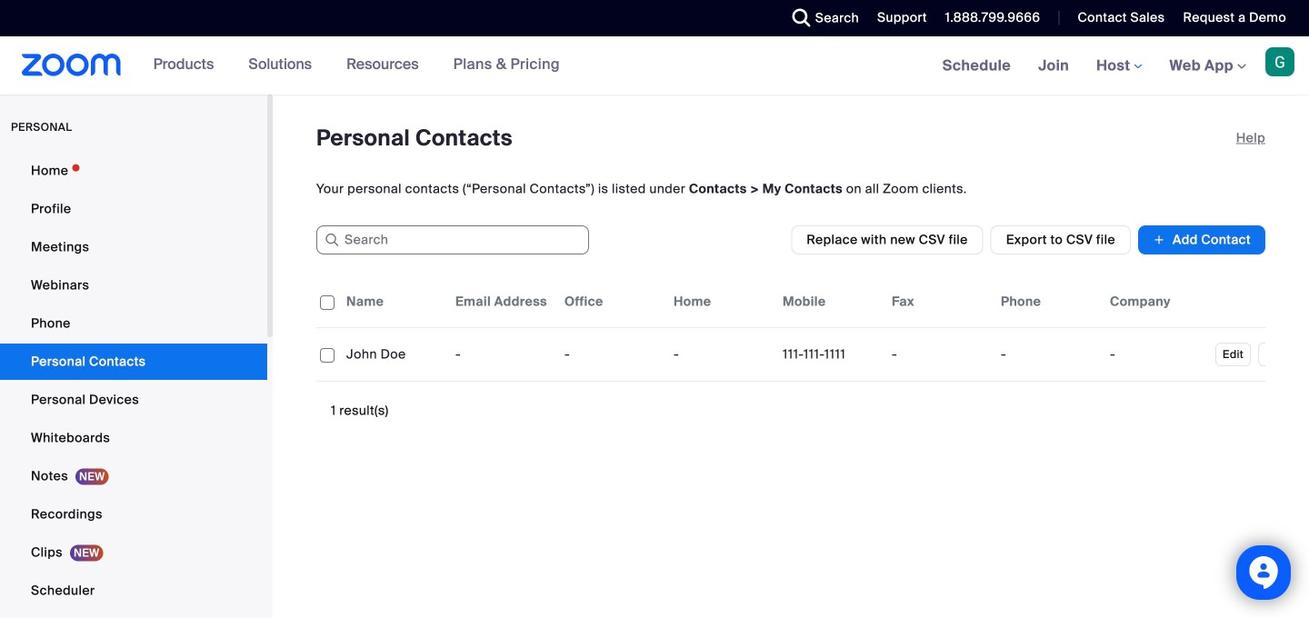 Task type: vqa. For each thing, say whether or not it's contained in the screenshot.
Customizable
no



Task type: locate. For each thing, give the bounding box(es) containing it.
banner
[[0, 36, 1310, 96]]

Search Contacts Input text field
[[316, 226, 589, 255]]

personal menu menu
[[0, 153, 267, 618]]

application
[[316, 276, 1310, 382]]

product information navigation
[[140, 36, 574, 95]]

2 cell from the left
[[994, 336, 1103, 373]]

profile picture image
[[1266, 47, 1295, 76]]

cell
[[885, 336, 994, 373], [994, 336, 1103, 373], [1103, 336, 1212, 373]]



Task type: describe. For each thing, give the bounding box(es) containing it.
meetings navigation
[[929, 36, 1310, 96]]

3 cell from the left
[[1103, 336, 1212, 373]]

add image
[[1153, 231, 1166, 249]]

1 cell from the left
[[885, 336, 994, 373]]

zoom logo image
[[22, 54, 122, 76]]



